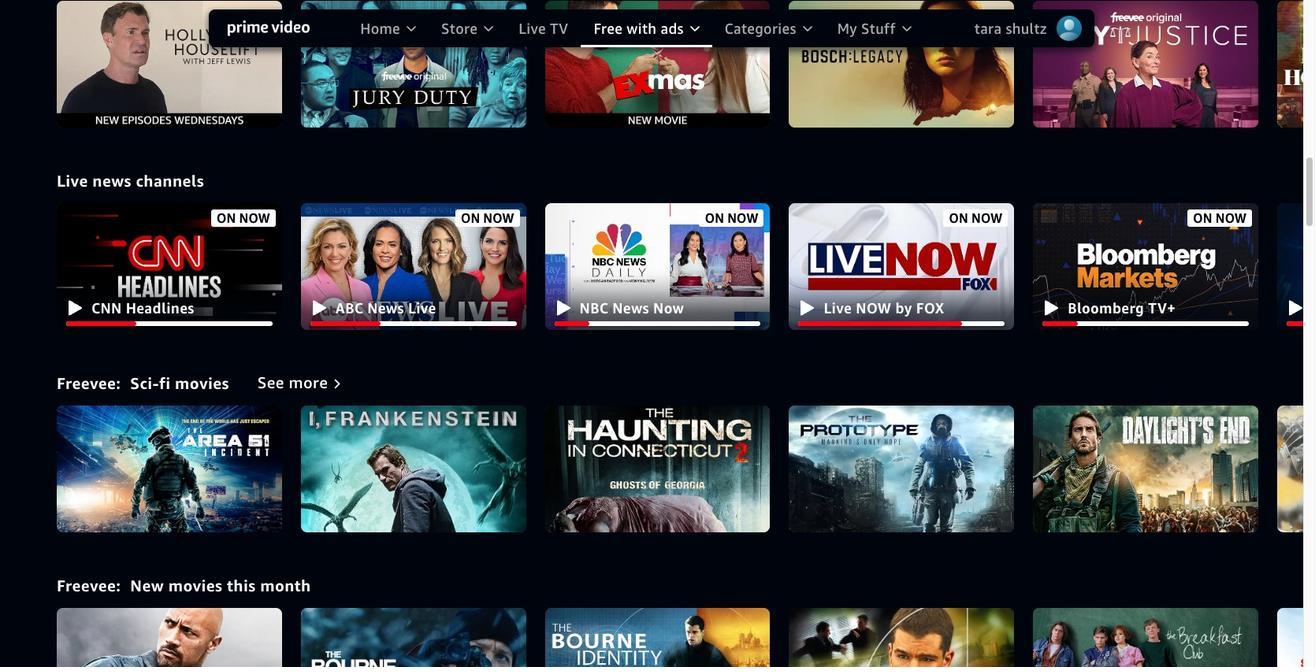 Task type: locate. For each thing, give the bounding box(es) containing it.
: left new at the bottom
[[116, 576, 121, 595]]

1 freevee from the top
[[57, 374, 116, 392]]

1 horizontal spatial live
[[519, 19, 546, 37]]

the most trusted name in news keeps you informed on the latest headlines from around the world image
[[57, 203, 282, 330]]

tv
[[550, 19, 568, 37]]

2 : from the top
[[116, 576, 121, 595]]

store
[[441, 19, 478, 37]]

new movies this month
[[130, 576, 311, 595]]

1 vertical spatial movies
[[168, 576, 222, 595]]

live tv link
[[506, 9, 581, 47]]

freevee : left new at the bottom
[[57, 576, 121, 595]]

freevee : left sci-
[[57, 374, 121, 392]]

live for live tv
[[519, 19, 546, 37]]

see more
[[258, 373, 328, 393]]

channels
[[136, 172, 204, 190]]

1 : from the top
[[116, 374, 121, 392]]

freevee :
[[57, 374, 121, 392], [57, 576, 121, 595]]

my stuff
[[837, 19, 896, 37]]

live news channels
[[57, 172, 204, 190]]

live left news at the left top of the page
[[57, 172, 88, 190]]

home link
[[348, 9, 429, 47]]

more
[[289, 373, 328, 393]]

my
[[837, 19, 857, 37]]

:
[[116, 374, 121, 392], [116, 576, 121, 595]]

freevee left new at the bottom
[[57, 576, 116, 595]]

movies right fi
[[175, 374, 229, 392]]

movies
[[175, 374, 229, 392], [168, 576, 222, 595]]

link arrow image
[[328, 374, 347, 393], [335, 380, 339, 388]]

sci-fi movies
[[130, 374, 229, 392]]

: for new movies this month
[[116, 576, 121, 595]]

freevee : for new
[[57, 576, 121, 595]]

1 vertical spatial freevee
[[57, 576, 116, 595]]

store link
[[429, 9, 506, 47]]

my stuff link
[[825, 9, 924, 47]]

0 vertical spatial freevee :
[[57, 374, 121, 392]]

freevee for sci-fi movies
[[57, 374, 116, 392]]

0 vertical spatial freevee
[[57, 374, 116, 392]]

0 vertical spatial live
[[519, 19, 546, 37]]

0 horizontal spatial live
[[57, 172, 88, 190]]

freevee left sci-
[[57, 374, 116, 392]]

2 freevee : from the top
[[57, 576, 121, 595]]

freevee
[[57, 374, 116, 392], [57, 576, 116, 595]]

live left tv
[[519, 19, 546, 37]]

categories
[[725, 19, 796, 37]]

live for live news channels
[[57, 172, 88, 190]]

: for sci-fi movies
[[116, 374, 121, 392]]

live
[[519, 19, 546, 37], [57, 172, 88, 190]]

1 freevee : from the top
[[57, 374, 121, 392]]

with
[[627, 19, 657, 37]]

2 freevee from the top
[[57, 576, 116, 595]]

1 vertical spatial freevee :
[[57, 576, 121, 595]]

ads
[[661, 19, 684, 37]]

movies left this
[[168, 576, 222, 595]]

1 vertical spatial :
[[116, 576, 121, 595]]

month
[[260, 576, 311, 595]]

1 vertical spatial live
[[57, 172, 88, 190]]

livenow from fox image
[[789, 203, 1014, 330]]

: left sci-
[[116, 374, 121, 392]]

link arrow image right more
[[335, 380, 339, 388]]

free with ads
[[594, 19, 684, 37]]

0 vertical spatial :
[[116, 374, 121, 392]]

free
[[594, 19, 623, 37]]



Task type: describe. For each thing, give the bounding box(es) containing it.
new
[[130, 576, 164, 595]]

prime video image
[[228, 21, 310, 36]]

freevee : for sci-
[[57, 374, 121, 392]]

fi
[[159, 374, 171, 392]]

nbc news daily with morgan radford and vicky nguyen image
[[545, 203, 770, 330]]

free with ads link
[[581, 9, 712, 47]]

bloomberg markets image
[[1033, 203, 1258, 330]]

0 vertical spatial movies
[[175, 374, 229, 392]]

stuff
[[861, 19, 896, 37]]

news
[[92, 172, 131, 190]]

link arrow image right see
[[328, 374, 347, 393]]

forward image
[[1275, 457, 1294, 476]]

abc news live image
[[301, 203, 526, 330]]

categories link
[[712, 9, 825, 47]]

see
[[258, 373, 284, 393]]

freevee for new movies this month
[[57, 576, 116, 595]]

live tv
[[519, 19, 568, 37]]

sci-
[[130, 374, 159, 392]]

home
[[360, 19, 400, 37]]

this
[[227, 576, 256, 595]]



Task type: vqa. For each thing, say whether or not it's contained in the screenshot.
Business
no



